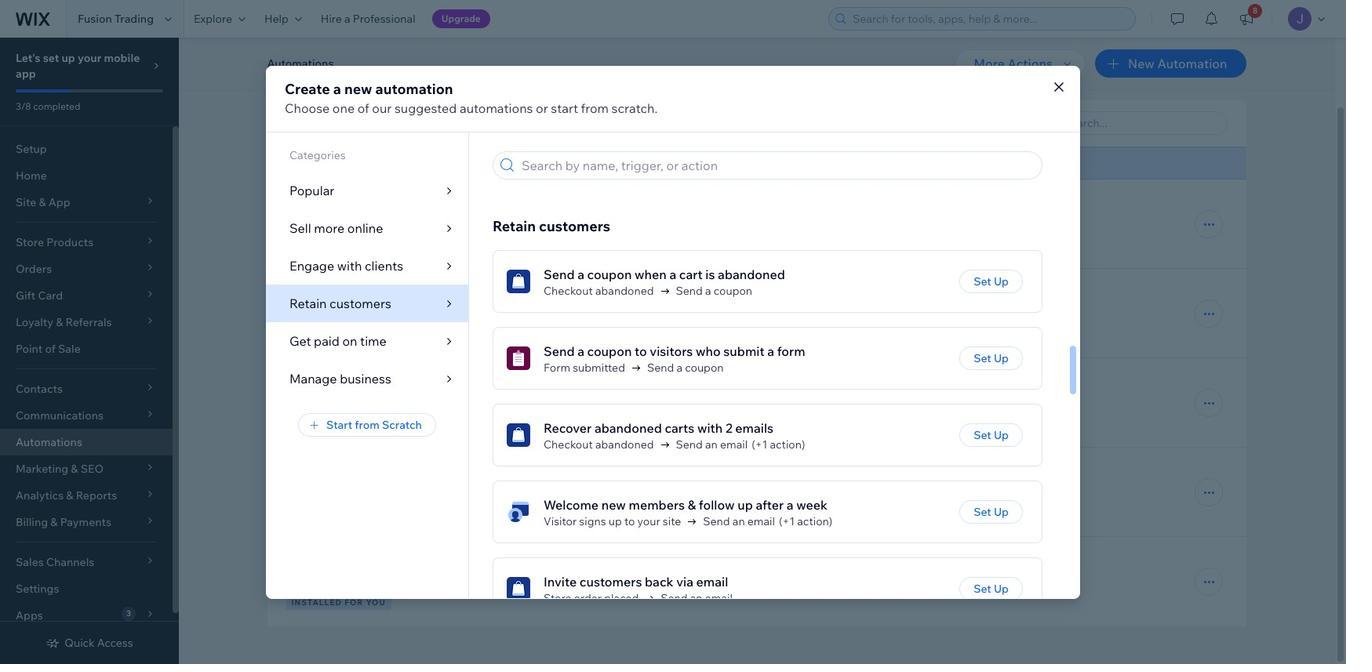Task type: describe. For each thing, give the bounding box(es) containing it.
set for after
[[974, 505, 991, 520]]

2 notify from the top
[[286, 397, 317, 411]]

engage with clients menu item
[[266, 247, 468, 284]]

last edited
[[917, 156, 974, 170]]

paid
[[314, 333, 340, 349]]

sell
[[289, 220, 311, 236]]

completed
[[33, 100, 80, 112]]

engage
[[289, 258, 334, 273]]

2 vertical spatial when
[[371, 397, 399, 411]]

manage for manage business
[[289, 371, 337, 386]]

set up button for submit
[[960, 347, 1023, 371]]

menu bar containing popular
[[266, 132, 468, 397]]

upgrade button
[[432, 9, 490, 28]]

0 vertical spatial save
[[444, 377, 471, 392]]

with inside menu item
[[337, 258, 362, 273]]

send left invite
[[488, 576, 515, 590]]

an down via
[[690, 592, 703, 606]]

category image for send a coupon to visitors who submit a form
[[507, 347, 530, 371]]

a inside create a new automation choose one of our suggested automations or start from scratch.
[[333, 80, 341, 98]]

automation
[[1157, 56, 1227, 71]]

subscribed
[[309, 576, 366, 590]]

1 vertical spatial save
[[422, 397, 446, 411]]

send an email for notify customer when you save their card details
[[557, 397, 629, 411]]

set for submit
[[974, 352, 991, 366]]

retain customers inside menu item
[[289, 295, 391, 311]]

installed for email
[[291, 329, 342, 340]]

start
[[551, 100, 578, 116]]

tab list containing created by you
[[267, 99, 763, 147]]

0 horizontal spatial visitors
[[321, 287, 364, 303]]

installed for notify
[[291, 419, 342, 429]]

1 vertical spatial up
[[738, 498, 753, 513]]

abandoned right is
[[718, 267, 785, 283]]

0 vertical spatial customers
[[539, 218, 610, 236]]

1 your from the left
[[267, 57, 298, 75]]

fusion
[[78, 12, 112, 26]]

send a coupon to visitors who submit a form
[[544, 344, 805, 360]]

start
[[326, 418, 352, 432]]

by
[[331, 115, 346, 131]]

send an email (+1 action) for emails
[[676, 438, 805, 452]]

our
[[372, 100, 392, 116]]

upgrade
[[441, 13, 481, 24]]

an down email visitors to recover abandoned checkout on the left of the page
[[449, 308, 462, 322]]

send a coupon for cart
[[676, 284, 752, 298]]

send an email for email visitors to recover abandoned checkout
[[420, 308, 492, 322]]

3
[[379, 117, 384, 127]]

choose
[[285, 100, 330, 116]]

1 vertical spatial customer
[[320, 397, 368, 411]]

week
[[796, 498, 828, 513]]

send down send a coupon to visitors who submit a form
[[647, 361, 674, 375]]

form submitted
[[544, 361, 625, 375]]

send down confirmation
[[392, 218, 419, 232]]

up for is
[[994, 275, 1009, 289]]

checkout abandoned for visitors
[[286, 308, 396, 322]]

1 vertical spatial visitors
[[650, 344, 693, 360]]

popular menu item
[[266, 171, 468, 209]]

3 installed from the top
[[291, 598, 342, 608]]

3 up from the top
[[994, 429, 1009, 443]]

send an email up visitor at left bottom
[[481, 486, 553, 500]]

checkout for recover
[[544, 438, 593, 452]]

never for email visitors to recover abandoned checkout
[[917, 307, 947, 321]]

point
[[16, 342, 43, 356]]

an left "welcome"
[[510, 486, 523, 500]]

get paid on time
[[289, 333, 387, 349]]

back
[[645, 575, 674, 590]]

form
[[544, 361, 570, 375]]

send an email for invite customers back via email
[[661, 592, 733, 606]]

overview
[[416, 576, 464, 590]]

welcome
[[544, 498, 599, 513]]

scratch.
[[612, 100, 658, 116]]

send down follow
[[703, 515, 730, 529]]

5 set up from the top
[[974, 582, 1009, 596]]

0 horizontal spatial card
[[474, 397, 497, 411]]

settings
[[16, 582, 59, 596]]

clients
[[365, 258, 403, 273]]

8 button
[[1229, 0, 1264, 38]]

sell more online
[[289, 220, 383, 236]]

carts
[[665, 421, 695, 436]]

access
[[97, 636, 133, 650]]

quotas
[[1194, 57, 1232, 71]]

up for after
[[994, 505, 1009, 520]]

of inside sidebar element
[[45, 342, 56, 356]]

recover abandoned carts with 2 emails
[[544, 421, 774, 436]]

manage your quotas button
[[1110, 53, 1246, 76]]

automations for automations link
[[16, 435, 82, 450]]

send a coupon when a cart is abandoned
[[544, 267, 785, 283]]

8
[[1253, 5, 1258, 16]]

send up "checkout"
[[544, 267, 575, 283]]

your automations
[[267, 57, 386, 75]]

or
[[536, 100, 548, 116]]

submit
[[724, 344, 765, 360]]

start from scratch
[[326, 418, 422, 432]]

2 vertical spatial customers
[[580, 575, 642, 590]]

checkout for send
[[544, 284, 593, 298]]

new
[[1128, 56, 1155, 71]]

0 vertical spatial email
[[422, 198, 454, 213]]

up for submit
[[994, 352, 1009, 366]]

3 set up from the top
[[974, 429, 1009, 443]]

set up for is
[[974, 275, 1009, 289]]

set up for after
[[974, 505, 1009, 520]]

professional
[[353, 12, 415, 26]]

set for is
[[974, 275, 991, 289]]

2 active from the top
[[754, 487, 789, 499]]

via
[[676, 575, 693, 590]]

0 vertical spatial details
[[533, 377, 573, 392]]

edited
[[941, 156, 974, 170]]

0 vertical spatial customer
[[325, 377, 382, 392]]

placed
[[604, 592, 639, 606]]

to down engage with clients menu item
[[367, 287, 379, 303]]

abandoned right recover
[[430, 287, 497, 303]]

payment for payment added
[[286, 218, 331, 232]]

payment for payment confirmation email
[[286, 198, 338, 213]]

payment confirmation email
[[286, 198, 454, 213]]

customers inside menu item
[[330, 295, 391, 311]]

checkout abandoned for a
[[544, 284, 654, 298]]

installed for you for customer
[[291, 419, 386, 429]]

1 active from the top
[[754, 397, 789, 409]]

send down via
[[661, 592, 688, 606]]

home link
[[0, 162, 173, 189]]

engage with clients
[[289, 258, 403, 273]]

name & rule
[[286, 156, 348, 170]]

rule
[[329, 156, 348, 170]]

popular
[[289, 182, 334, 198]]

Search for tools, apps, help & more... field
[[848, 8, 1130, 30]]

is
[[705, 267, 715, 283]]

hire a professional
[[321, 12, 415, 26]]

5
[[520, 117, 525, 127]]

action) for recover abandoned carts with 2 emails
[[770, 438, 805, 452]]

sidebar element
[[0, 38, 179, 664]]

visitor
[[544, 515, 577, 529]]

send up recover
[[557, 397, 584, 411]]

get
[[289, 333, 311, 349]]

payment added
[[286, 218, 368, 232]]

settings link
[[0, 576, 173, 602]]

cart
[[679, 267, 703, 283]]

form
[[777, 344, 805, 360]]

invite customers back via email
[[544, 575, 728, 590]]

quick
[[65, 636, 95, 650]]

setup
[[16, 142, 47, 156]]

hire a professional link
[[311, 0, 425, 38]]

store
[[544, 592, 571, 606]]

abandoned down send a coupon when a cart is abandoned
[[595, 284, 654, 298]]

point of sale
[[16, 342, 81, 356]]

0 vertical spatial &
[[319, 156, 326, 170]]

1 vertical spatial when
[[385, 377, 416, 392]]

more
[[314, 220, 345, 236]]

3 set from the top
[[974, 429, 991, 443]]

mobile
[[104, 51, 140, 65]]

automations link
[[0, 429, 173, 456]]

set up button for after
[[960, 501, 1023, 524]]

help button
[[255, 0, 311, 38]]

on
[[342, 333, 357, 349]]

get paid on time menu item
[[266, 322, 468, 360]]

set up button for is
[[960, 270, 1023, 294]]

members
[[629, 498, 685, 513]]

name
[[286, 156, 317, 170]]



Task type: vqa. For each thing, say whether or not it's contained in the screenshot.
site.
no



Task type: locate. For each thing, give the bounding box(es) containing it.
2 vertical spatial you
[[366, 598, 386, 608]]

a
[[344, 12, 350, 26], [333, 80, 341, 98], [577, 267, 584, 283], [669, 267, 676, 283], [705, 284, 711, 298], [577, 344, 584, 360], [767, 344, 774, 360], [677, 361, 683, 375], [787, 498, 794, 513]]

set
[[974, 275, 991, 289], [974, 352, 991, 366], [974, 429, 991, 443], [974, 505, 991, 520], [974, 582, 991, 596]]

email
[[422, 198, 454, 213], [286, 287, 318, 303]]

2 category image from the top
[[507, 424, 530, 447]]

manage
[[1124, 57, 1166, 71], [289, 371, 337, 386]]

setup link
[[0, 136, 173, 162]]

2 vertical spatial installed for you
[[291, 598, 386, 608]]

their
[[474, 377, 501, 392], [448, 397, 472, 411]]

2 vertical spatial checkout abandoned
[[544, 438, 654, 452]]

2 set up button from the top
[[960, 347, 1023, 371]]

(+1 down after
[[779, 515, 795, 529]]

up
[[62, 51, 75, 65], [738, 498, 753, 513], [609, 515, 622, 529]]

1 vertical spatial of
[[45, 342, 56, 356]]

an down follow
[[733, 515, 745, 529]]

your inside let's set up your mobile app
[[78, 51, 101, 65]]

0 horizontal spatial automations
[[301, 57, 386, 75]]

1 vertical spatial customers
[[330, 295, 391, 311]]

payment
[[286, 198, 338, 213], [286, 218, 331, 232]]

an down recover abandoned carts with 2 emails
[[705, 438, 718, 452]]

trading
[[114, 12, 154, 26]]

an up recover
[[586, 397, 599, 411]]

& left rule
[[319, 156, 326, 170]]

0 vertical spatial their
[[474, 377, 501, 392]]

checkout abandoned down send a coupon when a cart is abandoned
[[544, 284, 654, 298]]

checkout
[[500, 287, 555, 303]]

(+1 for emails
[[752, 438, 768, 452]]

installed for you
[[417, 115, 511, 131]]

category image
[[507, 270, 530, 294], [507, 578, 530, 601]]

order
[[574, 592, 602, 606]]

action) down "week"
[[797, 515, 833, 529]]

welcome new members & follow up after a week
[[544, 498, 828, 513]]

notify down manage business
[[286, 397, 317, 411]]

retain down 'engage'
[[289, 295, 327, 311]]

1 horizontal spatial visitors
[[650, 344, 693, 360]]

2 installed from the top
[[291, 419, 342, 429]]

2 for from the top
[[345, 419, 364, 429]]

checkout down recover
[[544, 438, 593, 452]]

0 vertical spatial (+1
[[752, 438, 768, 452]]

0 horizontal spatial manage
[[289, 371, 337, 386]]

2 category image from the top
[[507, 578, 530, 601]]

1 vertical spatial from
[[355, 418, 380, 432]]

(+1 for up
[[779, 515, 795, 529]]

up right set
[[62, 51, 75, 65]]

1 up from the top
[[994, 275, 1009, 289]]

up for app
[[62, 51, 75, 65]]

0 vertical spatial retain
[[493, 218, 536, 236]]

retain inside menu item
[[289, 295, 327, 311]]

when left cart
[[635, 267, 667, 283]]

invite
[[544, 575, 577, 590]]

0 vertical spatial with
[[337, 258, 362, 273]]

manage business menu item
[[266, 360, 468, 397]]

you for when
[[366, 419, 386, 429]]

for down subscribed
[[345, 598, 364, 608]]

action) down emails
[[770, 438, 805, 452]]

point of sale link
[[0, 336, 173, 362]]

of left our
[[357, 100, 369, 116]]

2 never from the top
[[917, 396, 947, 410]]

2 vertical spatial installed
[[291, 598, 342, 608]]

fusion trading
[[78, 12, 154, 26]]

send an email up recover
[[557, 397, 629, 411]]

0 vertical spatial never
[[917, 307, 947, 321]]

installed
[[417, 115, 467, 131]]

manage inside button
[[1124, 57, 1166, 71]]

to left traffic
[[368, 576, 379, 590]]

1 vertical spatial send an email (+1 action)
[[703, 515, 833, 529]]

0 vertical spatial your
[[78, 51, 101, 65]]

notify down get
[[286, 377, 323, 392]]

1 vertical spatial retain
[[289, 295, 327, 311]]

email visitors to recover abandoned checkout
[[286, 287, 555, 303]]

category image
[[507, 347, 530, 371], [507, 424, 530, 447]]

up inside let's set up your mobile app
[[62, 51, 75, 65]]

3/8 completed
[[16, 100, 80, 112]]

0 vertical spatial automations
[[267, 56, 334, 71]]

1 vertical spatial checkout
[[286, 308, 335, 322]]

Search by name, trigger, or action field
[[517, 152, 1037, 179]]

with left 2
[[697, 421, 723, 436]]

1 category image from the top
[[507, 347, 530, 371]]

4 set up from the top
[[974, 505, 1009, 520]]

1 horizontal spatial your
[[1168, 57, 1192, 71]]

send an email for payment confirmation email
[[392, 218, 464, 232]]

1 horizontal spatial card
[[504, 377, 530, 392]]

1 vertical spatial automations
[[460, 100, 533, 116]]

category image for invite customers back via email
[[507, 578, 530, 601]]

manage inside menu item
[[289, 371, 337, 386]]

1 horizontal spatial email
[[422, 198, 454, 213]]

0 horizontal spatial with
[[337, 258, 362, 273]]

send a coupon down is
[[676, 284, 752, 298]]

2 vertical spatial up
[[609, 515, 622, 529]]

up for site
[[609, 515, 622, 529]]

status
[[729, 156, 762, 170]]

1 set up from the top
[[974, 275, 1009, 289]]

send an email (+1 action)
[[676, 438, 805, 452], [703, 515, 833, 529]]

new inside create a new automation choose one of our suggested automations or start from scratch.
[[344, 80, 372, 98]]

app
[[16, 67, 36, 81]]

home
[[16, 169, 47, 183]]

send a coupon down send a coupon to visitors who submit a form
[[647, 361, 724, 375]]

1 vertical spatial (+1
[[779, 515, 795, 529]]

checkout up form
[[544, 284, 593, 298]]

category image left recover
[[507, 424, 530, 447]]

send an email (+1 action) down 2
[[676, 438, 805, 452]]

1 vertical spatial their
[[448, 397, 472, 411]]

1 horizontal spatial up
[[609, 515, 622, 529]]

who
[[696, 344, 721, 360]]

1 vertical spatial details
[[499, 397, 533, 411]]

scratch
[[382, 418, 422, 432]]

new up 'one'
[[344, 80, 372, 98]]

abandoned up get paid on time menu item
[[338, 308, 396, 322]]

category image left form
[[507, 347, 530, 371]]

with
[[337, 258, 362, 273], [697, 421, 723, 436]]

quick access button
[[46, 636, 133, 650]]

retain customers up get paid on time
[[289, 295, 391, 311]]

1 vertical spatial checkout abandoned
[[286, 308, 396, 322]]

to
[[367, 287, 379, 303], [635, 344, 647, 360], [624, 515, 635, 529], [368, 576, 379, 590]]

your down members
[[637, 515, 660, 529]]

from inside create a new automation choose one of our suggested automations or start from scratch.
[[581, 100, 609, 116]]

3 for from the top
[[345, 598, 364, 608]]

checkout abandoned for abandoned
[[544, 438, 654, 452]]

0 vertical spatial send an email (+1 action)
[[676, 438, 805, 452]]

1 set from the top
[[974, 275, 991, 289]]

send an email down confirmation
[[392, 218, 464, 232]]

retain customers
[[493, 218, 610, 236], [289, 295, 391, 311]]

0 horizontal spatial &
[[319, 156, 326, 170]]

you
[[366, 329, 386, 340], [366, 419, 386, 429], [366, 598, 386, 608]]

4 set up button from the top
[[960, 501, 1023, 524]]

1 horizontal spatial automations
[[460, 100, 533, 116]]

0 vertical spatial you
[[366, 329, 386, 340]]

tab list
[[267, 99, 763, 147]]

0 vertical spatial of
[[357, 100, 369, 116]]

your left mobile
[[78, 51, 101, 65]]

set up button
[[960, 270, 1023, 294], [960, 347, 1023, 371], [960, 424, 1023, 447], [960, 501, 1023, 524], [960, 578, 1023, 601]]

0 vertical spatial card
[[504, 377, 530, 392]]

4 up from the top
[[994, 505, 1009, 520]]

retain customers up "checkout"
[[493, 218, 610, 236]]

0 vertical spatial notify
[[286, 377, 323, 392]]

2 you from the top
[[366, 419, 386, 429]]

visitors down the engage with clients
[[321, 287, 364, 303]]

sale
[[58, 342, 81, 356]]

1 horizontal spatial retain
[[493, 218, 536, 236]]

set up
[[974, 275, 1009, 289], [974, 352, 1009, 366], [974, 429, 1009, 443], [974, 505, 1009, 520], [974, 582, 1009, 596]]

send down carts
[[676, 438, 703, 452]]

0 horizontal spatial new
[[344, 80, 372, 98]]

1 vertical spatial installed
[[291, 419, 342, 429]]

send an email (+1 action) for up
[[703, 515, 833, 529]]

1 notify from the top
[[286, 377, 323, 392]]

0 horizontal spatial (+1
[[752, 438, 768, 452]]

5 set from the top
[[974, 582, 991, 596]]

installed down subscribed
[[291, 598, 342, 608]]

checkout abandoned down recover
[[544, 438, 654, 452]]

for down business
[[345, 419, 364, 429]]

inactive
[[749, 308, 794, 320]]

1 vertical spatial send a coupon
[[647, 361, 724, 375]]

automations for automations button
[[267, 56, 334, 71]]

categories
[[289, 148, 346, 162]]

set
[[43, 51, 59, 65]]

created by you
[[281, 115, 370, 131]]

customer up start
[[320, 397, 368, 411]]

0 vertical spatial checkout abandoned
[[544, 284, 654, 298]]

traffic
[[381, 576, 413, 590]]

1 vertical spatial your
[[637, 515, 660, 529]]

manage business
[[289, 371, 391, 386]]

to left who
[[635, 344, 647, 360]]

0 vertical spatial action)
[[770, 438, 805, 452]]

send an email
[[392, 218, 464, 232], [420, 308, 492, 322], [557, 397, 629, 411], [481, 486, 553, 500], [488, 576, 560, 590], [661, 592, 733, 606]]

3 you from the top
[[366, 598, 386, 608]]

never for notify customer when you save their card details
[[917, 396, 947, 410]]

new automation
[[1128, 56, 1227, 71]]

automations up 'one'
[[301, 57, 386, 75]]

new automation button
[[1095, 49, 1246, 78]]

retain customers menu item
[[266, 284, 468, 322]]

4 set from the top
[[974, 505, 991, 520]]

added
[[334, 218, 368, 232]]

automations up 5
[[460, 100, 533, 116]]

1 horizontal spatial from
[[581, 100, 609, 116]]

send down email visitors to recover abandoned checkout on the left of the page
[[420, 308, 447, 322]]

1 horizontal spatial manage
[[1124, 57, 1166, 71]]

3 installed for you from the top
[[291, 598, 386, 608]]

email down 'engage'
[[286, 287, 318, 303]]

site subscribed to traffic overview
[[286, 576, 464, 590]]

installed for you for visitors
[[291, 329, 386, 340]]

visitors left who
[[650, 344, 693, 360]]

visitor signs up to your site
[[544, 515, 681, 529]]

set up for submit
[[974, 352, 1009, 366]]

0 vertical spatial notify customer when you save their card details
[[286, 377, 573, 392]]

1 vertical spatial action)
[[797, 515, 833, 529]]

one
[[332, 100, 355, 116]]

created
[[281, 115, 328, 131]]

0 vertical spatial category image
[[507, 270, 530, 294]]

2 set from the top
[[974, 352, 991, 366]]

0 vertical spatial manage
[[1124, 57, 1166, 71]]

manage your quotas
[[1124, 57, 1232, 71]]

1 vertical spatial new
[[601, 498, 626, 513]]

when up start from scratch
[[371, 397, 399, 411]]

you for to
[[366, 329, 386, 340]]

your
[[78, 51, 101, 65], [637, 515, 660, 529]]

1 vertical spatial retain customers
[[289, 295, 391, 311]]

installed
[[291, 329, 342, 340], [291, 419, 342, 429], [291, 598, 342, 608]]

customer up start from scratch button
[[325, 377, 382, 392]]

explore
[[194, 12, 232, 26]]

2
[[726, 421, 732, 436]]

to down members
[[624, 515, 635, 529]]

abandoned down recover abandoned carts with 2 emails
[[595, 438, 654, 452]]

an left invite
[[517, 576, 530, 590]]

hire
[[321, 12, 342, 26]]

1 vertical spatial &
[[688, 498, 696, 513]]

site
[[663, 515, 681, 529]]

installed down manage business
[[291, 419, 342, 429]]

payment up payment added
[[286, 198, 338, 213]]

1 never from the top
[[917, 307, 947, 321]]

0 vertical spatial from
[[581, 100, 609, 116]]

5 up from the top
[[994, 582, 1009, 596]]

0 vertical spatial when
[[635, 267, 667, 283]]

send a coupon for who
[[647, 361, 724, 375]]

1 horizontal spatial (+1
[[779, 515, 795, 529]]

category image for recover abandoned carts with 2 emails
[[507, 424, 530, 447]]

3 set up button from the top
[[960, 424, 1023, 447]]

you right on
[[366, 329, 386, 340]]

automations button
[[259, 52, 342, 75]]

active left "week"
[[754, 487, 789, 499]]

notify customer when you save their card details
[[286, 377, 573, 392], [286, 397, 533, 411]]

for for visitors
[[345, 329, 364, 340]]

installed left on
[[291, 329, 342, 340]]

action) for welcome new members & follow up after a week
[[797, 515, 833, 529]]

create a new automation choose one of our suggested automations or start from scratch.
[[285, 80, 658, 116]]

you right start
[[366, 419, 386, 429]]

category image for send a coupon when a cart is abandoned
[[507, 270, 530, 294]]

abandoned left carts
[[595, 421, 662, 436]]

& left follow
[[688, 498, 696, 513]]

1 category image from the top
[[507, 270, 530, 294]]

1 horizontal spatial their
[[474, 377, 501, 392]]

2 notify customer when you save their card details from the top
[[286, 397, 533, 411]]

1 horizontal spatial automations
[[267, 56, 334, 71]]

0 vertical spatial visitors
[[321, 287, 364, 303]]

(+1
[[752, 438, 768, 452], [779, 515, 795, 529]]

0 vertical spatial automations
[[301, 57, 386, 75]]

1 vertical spatial notify
[[286, 397, 317, 411]]

1 vertical spatial payment
[[286, 218, 331, 232]]

send left "welcome"
[[481, 486, 508, 500]]

menu bar
[[266, 132, 468, 397]]

1 vertical spatial active
[[754, 487, 789, 499]]

for right paid
[[345, 329, 364, 340]]

when up scratch
[[385, 377, 416, 392]]

an down payment confirmation email
[[421, 218, 434, 232]]

1 vertical spatial with
[[697, 421, 723, 436]]

0 vertical spatial installed for you
[[291, 329, 386, 340]]

your inside manage your quotas button
[[1168, 57, 1192, 71]]

site
[[286, 576, 306, 590]]

active up emails
[[754, 397, 789, 409]]

recover
[[382, 287, 427, 303]]

1 installed from the top
[[291, 329, 342, 340]]

checkout for email
[[286, 308, 335, 322]]

1 vertical spatial category image
[[507, 578, 530, 601]]

1 for from the top
[[345, 329, 364, 340]]

0 horizontal spatial retain
[[289, 295, 327, 311]]

0 vertical spatial send a coupon
[[676, 284, 752, 298]]

&
[[319, 156, 326, 170], [688, 498, 696, 513]]

1 horizontal spatial of
[[357, 100, 369, 116]]

card
[[504, 377, 530, 392], [474, 397, 497, 411]]

2 payment from the top
[[286, 218, 331, 232]]

manage for manage your quotas
[[1124, 57, 1166, 71]]

up right signs
[[609, 515, 622, 529]]

installed for you
[[291, 329, 386, 340], [291, 419, 386, 429], [291, 598, 386, 608]]

2 up from the top
[[994, 352, 1009, 366]]

checkout up get
[[286, 308, 335, 322]]

checkout abandoned up get paid on time
[[286, 308, 396, 322]]

2 set up from the top
[[974, 352, 1009, 366]]

0 vertical spatial up
[[62, 51, 75, 65]]

(+1 down emails
[[752, 438, 768, 452]]

let's
[[16, 51, 40, 65]]

1 horizontal spatial retain customers
[[493, 218, 610, 236]]

1 horizontal spatial new
[[601, 498, 626, 513]]

0 horizontal spatial your
[[78, 51, 101, 65]]

0 horizontal spatial of
[[45, 342, 56, 356]]

with left clients
[[337, 258, 362, 273]]

1 vertical spatial notify customer when you save their card details
[[286, 397, 533, 411]]

5 set up button from the top
[[960, 578, 1023, 601]]

0 horizontal spatial retain customers
[[289, 295, 391, 311]]

automations inside sidebar element
[[16, 435, 82, 450]]

1 notify customer when you save their card details from the top
[[286, 377, 573, 392]]

coupon
[[587, 267, 632, 283], [714, 284, 752, 298], [587, 344, 632, 360], [685, 361, 724, 375]]

1 vertical spatial never
[[917, 396, 947, 410]]

0 vertical spatial installed
[[291, 329, 342, 340]]

send an email up store
[[488, 576, 560, 590]]

of inside create a new automation choose one of our suggested automations or start from scratch.
[[357, 100, 369, 116]]

retain up "checkout"
[[493, 218, 536, 236]]

send up form
[[544, 344, 575, 360]]

0 horizontal spatial from
[[355, 418, 380, 432]]

from inside button
[[355, 418, 380, 432]]

up left after
[[738, 498, 753, 513]]

for
[[345, 329, 364, 340], [345, 419, 364, 429], [345, 598, 364, 608]]

1 set up button from the top
[[960, 270, 1023, 294]]

0 vertical spatial category image
[[507, 347, 530, 371]]

of left sale
[[45, 342, 56, 356]]

1 installed for you from the top
[[291, 329, 386, 340]]

send an email (+1 action) down after
[[703, 515, 833, 529]]

1 vertical spatial email
[[286, 287, 318, 303]]

checkout
[[544, 284, 593, 298], [286, 308, 335, 322], [544, 438, 593, 452]]

sell more online menu item
[[266, 209, 468, 247]]

0 vertical spatial checkout
[[544, 284, 593, 298]]

automations
[[267, 56, 334, 71], [16, 435, 82, 450]]

visitors
[[321, 287, 364, 303], [650, 344, 693, 360]]

you
[[348, 115, 370, 131], [489, 115, 511, 131], [419, 377, 441, 392], [401, 397, 420, 411]]

2 vertical spatial for
[[345, 598, 364, 608]]

for for customer
[[345, 419, 364, 429]]

0 vertical spatial payment
[[286, 198, 338, 213]]

1 you from the top
[[366, 329, 386, 340]]

0 horizontal spatial email
[[286, 287, 318, 303]]

email right confirmation
[[422, 198, 454, 213]]

1 horizontal spatial with
[[697, 421, 723, 436]]

automations inside create a new automation choose one of our suggested automations or start from scratch.
[[460, 100, 533, 116]]

2 installed for you from the top
[[291, 419, 386, 429]]

1 horizontal spatial &
[[688, 498, 696, 513]]

payment down popular
[[286, 218, 331, 232]]

you down site subscribed to traffic overview
[[366, 598, 386, 608]]

customer
[[325, 377, 382, 392], [320, 397, 368, 411]]

automations inside button
[[267, 56, 334, 71]]

0 vertical spatial retain customers
[[493, 218, 610, 236]]

1 horizontal spatial your
[[637, 515, 660, 529]]

send an email down email visitors to recover abandoned checkout on the left of the page
[[420, 308, 492, 322]]

recover
[[544, 421, 592, 436]]

send an email down via
[[661, 592, 733, 606]]

1 payment from the top
[[286, 198, 338, 213]]

online
[[347, 220, 383, 236]]

Search... field
[[1059, 112, 1222, 134]]

0 horizontal spatial their
[[448, 397, 472, 411]]

2 your from the left
[[1168, 57, 1192, 71]]

1 vertical spatial you
[[366, 419, 386, 429]]

new up "visitor signs up to your site"
[[601, 498, 626, 513]]

send down cart
[[676, 284, 703, 298]]



